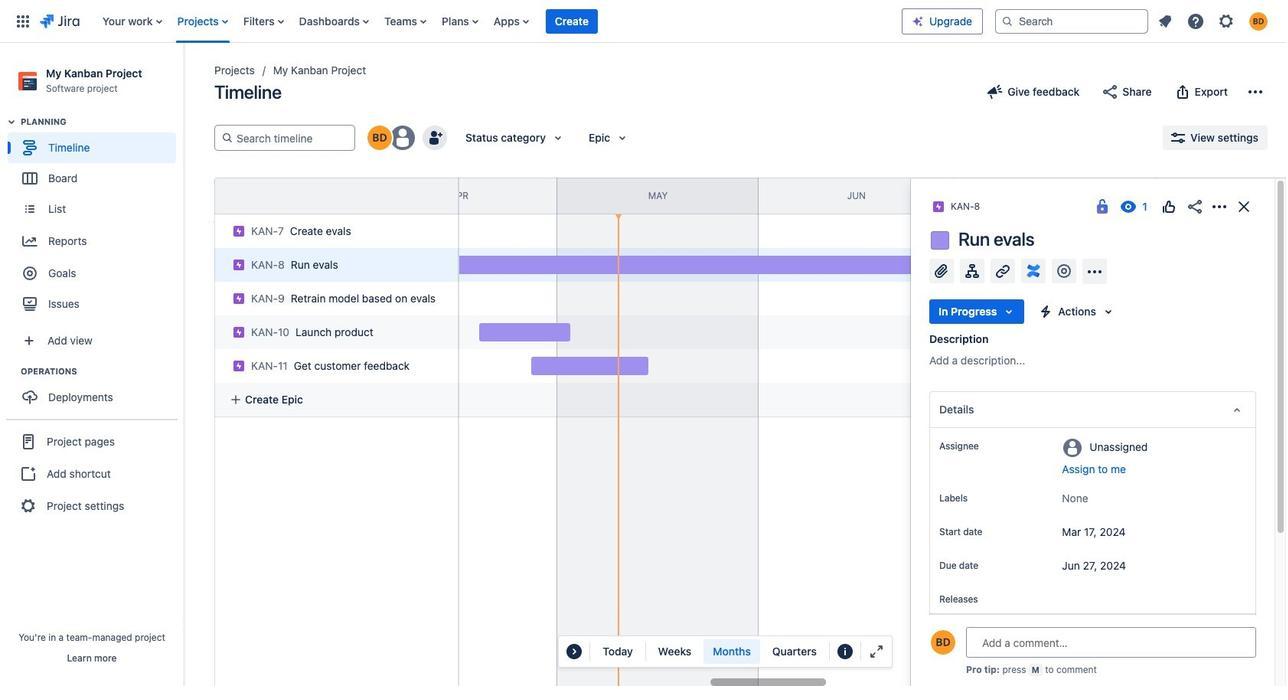 Task type: vqa. For each thing, say whether or not it's contained in the screenshot.
Planning image
yes



Task type: describe. For each thing, give the bounding box(es) containing it.
export icon image
[[1174, 83, 1192, 101]]

your profile and settings image
[[1250, 12, 1268, 30]]

3 cell from the top
[[208, 311, 461, 349]]

heading for group associated with operations 'image'
[[21, 366, 183, 378]]

1 cell from the top
[[208, 244, 461, 282]]

2 epic image from the top
[[233, 293, 245, 305]]

watch options: you are watching this issue, 1 person watching image
[[1140, 195, 1151, 219]]

add a child issue image
[[964, 262, 982, 280]]

2 cell from the top
[[208, 277, 461, 316]]

2 column header from the left
[[955, 178, 1156, 214]]

2 vertical spatial group
[[6, 419, 178, 528]]

legend image
[[836, 643, 855, 661]]

3 epic image from the top
[[233, 360, 245, 372]]

vote options: no one has voted for this issue yet. image
[[1160, 198, 1179, 216]]

attach image
[[933, 262, 951, 280]]

4 cell from the top
[[208, 345, 461, 383]]

1 column header from the left
[[160, 178, 362, 214]]

heading for 'planning' image at the top group
[[21, 116, 183, 128]]

1 epic image from the top
[[233, 259, 245, 271]]

link goals image
[[1055, 262, 1074, 280]]

1 epic image from the top
[[233, 225, 245, 237]]

timeline view to show as group
[[649, 640, 826, 664]]

appswitcher icon image
[[14, 12, 32, 30]]

add people image
[[426, 129, 444, 147]]



Task type: locate. For each thing, give the bounding box(es) containing it.
timeline grid
[[160, 178, 1287, 686]]

planning image
[[2, 113, 21, 131]]

sidebar navigation image
[[167, 61, 201, 92]]

help image
[[1187, 12, 1206, 30]]

enter full screen image
[[868, 643, 886, 661]]

1 vertical spatial heading
[[21, 366, 183, 378]]

2 vertical spatial epic image
[[233, 360, 245, 372]]

banner
[[0, 0, 1287, 43]]

notifications image
[[1157, 12, 1175, 30]]

1 vertical spatial group
[[8, 366, 183, 418]]

Add a comment… field
[[967, 627, 1257, 658]]

row header
[[214, 178, 460, 214]]

column header down search timeline text field
[[160, 178, 362, 214]]

column header up link goals image
[[955, 178, 1156, 214]]

2 heading from the top
[[21, 366, 183, 378]]

cell
[[208, 244, 461, 282], [208, 277, 461, 316], [208, 311, 461, 349], [208, 345, 461, 383]]

column header
[[160, 178, 362, 214], [955, 178, 1156, 214]]

1 horizontal spatial list
[[1152, 7, 1278, 35]]

jira image
[[40, 12, 79, 30], [40, 12, 79, 30]]

group for operations 'image'
[[8, 366, 183, 418]]

search image
[[1002, 15, 1014, 27]]

0 horizontal spatial column header
[[160, 178, 362, 214]]

0 vertical spatial group
[[8, 116, 183, 324]]

group for 'planning' image at the top
[[8, 116, 183, 324]]

settings image
[[1218, 12, 1236, 30]]

2 epic image from the top
[[233, 326, 245, 339]]

row header inside timeline grid
[[214, 178, 460, 214]]

actions image
[[1211, 198, 1229, 216]]

0 vertical spatial epic image
[[233, 225, 245, 237]]

Search timeline text field
[[234, 126, 349, 150]]

1 vertical spatial epic image
[[233, 326, 245, 339]]

project overview element
[[930, 662, 1257, 686]]

details element
[[930, 391, 1257, 428]]

list item
[[546, 0, 598, 43]]

group
[[8, 116, 183, 324], [8, 366, 183, 418], [6, 419, 178, 528]]

close image
[[1235, 198, 1254, 216]]

Search field
[[996, 9, 1149, 33]]

1 heading from the top
[[21, 116, 183, 128]]

sidebar element
[[0, 43, 184, 686]]

goal image
[[23, 267, 37, 280]]

list
[[95, 0, 902, 43], [1152, 7, 1278, 35]]

epic image
[[233, 225, 245, 237], [233, 326, 245, 339]]

0 vertical spatial heading
[[21, 116, 183, 128]]

1 vertical spatial epic image
[[233, 293, 245, 305]]

0 vertical spatial epic image
[[233, 259, 245, 271]]

0 horizontal spatial list
[[95, 0, 902, 43]]

operations image
[[2, 362, 21, 381]]

epic image
[[233, 259, 245, 271], [233, 293, 245, 305], [233, 360, 245, 372]]

None search field
[[996, 9, 1149, 33]]

primary element
[[9, 0, 902, 43]]

1 horizontal spatial column header
[[955, 178, 1156, 214]]

heading
[[21, 116, 183, 128], [21, 366, 183, 378]]



